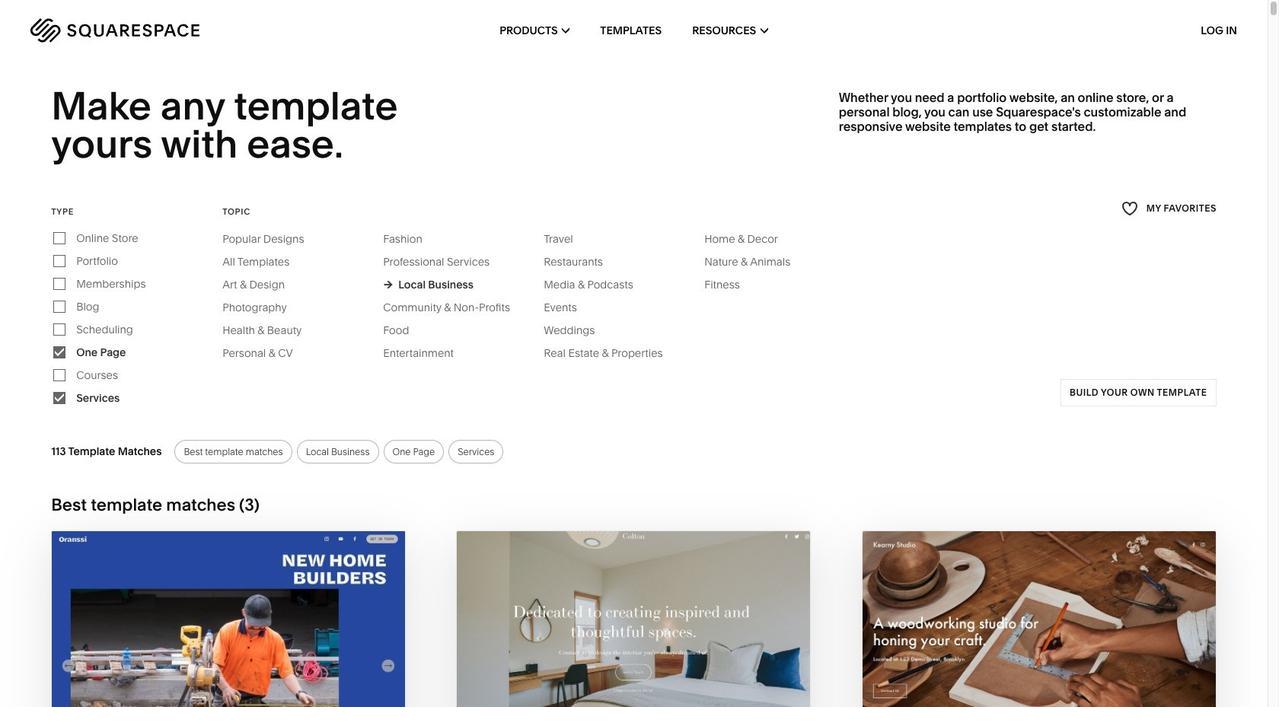 Task type: locate. For each thing, give the bounding box(es) containing it.
colton image
[[457, 531, 811, 707]]



Task type: describe. For each thing, give the bounding box(es) containing it.
oranssi image
[[52, 531, 405, 707]]

kearny image
[[862, 531, 1216, 707]]



Task type: vqa. For each thing, say whether or not it's contained in the screenshot.
'single'
no



